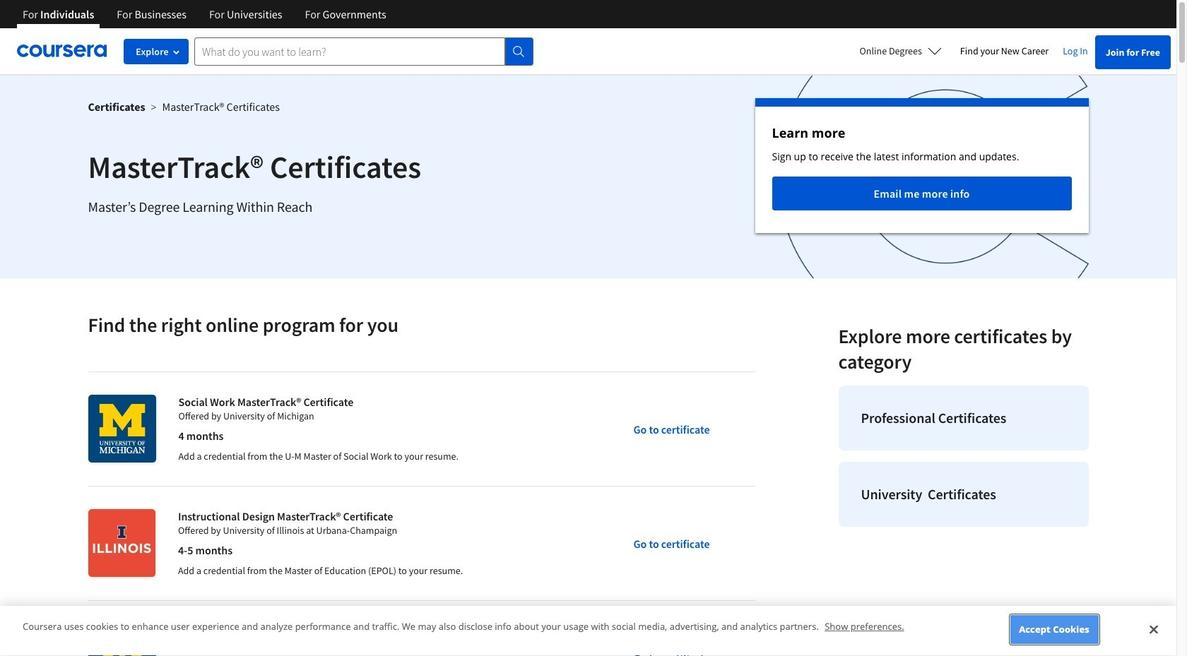 Task type: vqa. For each thing, say whether or not it's contained in the screenshot.
Banner navigation
yes



Task type: describe. For each thing, give the bounding box(es) containing it.
privacy alert dialog
[[0, 607, 1177, 657]]

banner navigation
[[11, 0, 398, 39]]

What do you want to learn? text field
[[194, 37, 505, 65]]

university of michigan image
[[88, 395, 156, 463]]



Task type: locate. For each thing, give the bounding box(es) containing it.
status
[[755, 98, 1089, 233]]

list
[[833, 380, 1094, 533]]

university of illinois at urbana-champaign image
[[88, 510, 155, 577]]

coursera image
[[17, 40, 107, 62]]

None search field
[[194, 37, 534, 65]]



